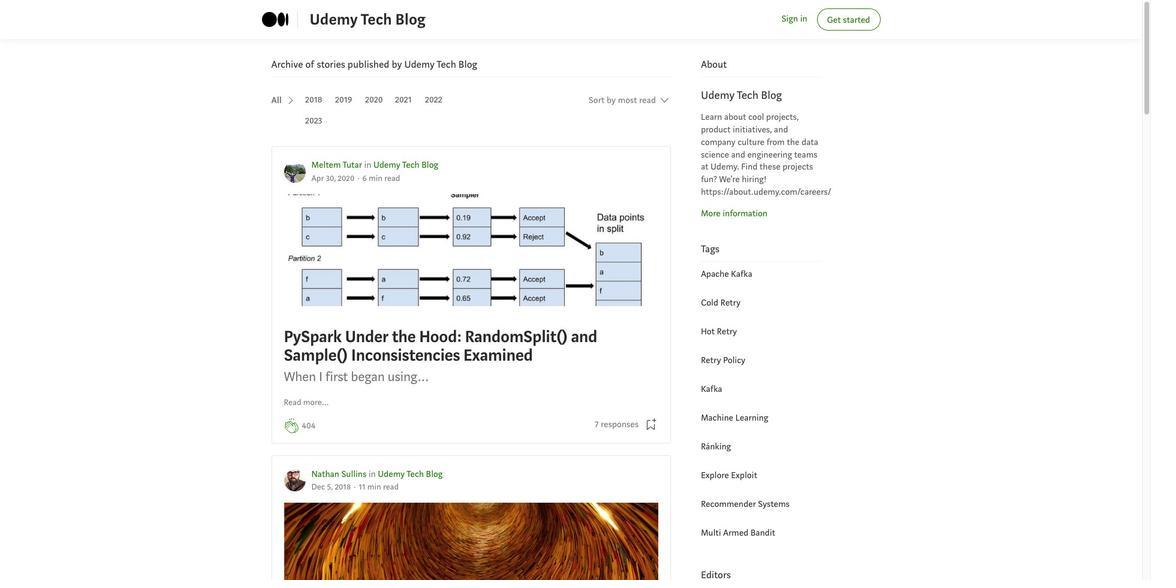 Task type: vqa. For each thing, say whether or not it's contained in the screenshot.
The
yes



Task type: locate. For each thing, give the bounding box(es) containing it.
at
[[701, 162, 709, 173]]

in right sign at the right of page
[[800, 13, 808, 25]]

sort by most read
[[589, 95, 656, 106]]

read more…
[[284, 397, 329, 408]]

in right tutar
[[364, 160, 371, 171]]

nathan sullins link
[[312, 469, 367, 480]]

more…
[[303, 397, 329, 408]]

2018
[[305, 94, 322, 106], [335, 482, 351, 493]]

1 vertical spatial kafka
[[701, 384, 723, 395]]

dec
[[312, 482, 325, 493]]

product
[[701, 124, 731, 136]]

0 vertical spatial the
[[787, 137, 800, 148]]

1 horizontal spatial by
[[607, 95, 616, 106]]

2020
[[365, 94, 383, 106], [338, 173, 355, 184]]

1 vertical spatial by
[[607, 95, 616, 106]]

bandit
[[751, 528, 776, 539]]

blog inside udemy tech blog link
[[396, 10, 426, 29]]

i
[[319, 368, 323, 386]]

0 vertical spatial kafka
[[731, 269, 753, 280]]

udemy up the learn
[[701, 88, 735, 103]]

udemy up stories
[[310, 10, 358, 29]]

by
[[392, 58, 402, 71], [607, 95, 616, 106]]

explore exploit
[[701, 470, 758, 481]]

tags
[[701, 243, 720, 255]]

2021 link
[[395, 94, 412, 106]]

2018 up 2023 'link'
[[305, 94, 322, 106]]

udemy tech blog
[[310, 10, 426, 29], [701, 88, 782, 103]]

read more… link
[[284, 397, 329, 409]]

get started
[[827, 14, 871, 26]]

1 horizontal spatial 2018
[[335, 482, 351, 493]]

in inside sign in link
[[800, 13, 808, 25]]

recommender systems
[[701, 499, 790, 510]]

retry left policy
[[701, 355, 721, 366]]

2 vertical spatial and
[[571, 326, 598, 348]]

0 vertical spatial in
[[800, 13, 808, 25]]

2020 down tutar
[[338, 173, 355, 184]]

in for nathan sullins in udemy tech blog
[[369, 469, 376, 480]]

kafka up machine
[[701, 384, 723, 395]]

by right sort
[[607, 95, 616, 106]]

when
[[284, 368, 316, 386]]

udemy up 11 min read image
[[378, 469, 405, 480]]

0 horizontal spatial and
[[571, 326, 598, 348]]

2020 left 2021 link at the top
[[365, 94, 383, 106]]

science
[[701, 149, 729, 160]]

udemy tech blog link up published
[[310, 8, 426, 31]]

2022 link
[[425, 94, 443, 106]]

archive of stories published by udemy tech blog
[[271, 58, 477, 71]]

7
[[595, 419, 599, 431]]

inconsistencies
[[351, 345, 460, 367]]

pyspark under the hood: randomsplit() and sample() inconsistencies examined when i first began using…
[[284, 326, 598, 386]]

in up 11 min read image
[[369, 469, 376, 480]]

udemy tech blog up published
[[310, 10, 426, 29]]

0 horizontal spatial 2018
[[305, 94, 322, 106]]

1 horizontal spatial udemy tech blog
[[701, 88, 782, 103]]

more
[[701, 208, 721, 219]]

2 horizontal spatial and
[[774, 124, 788, 136]]

0 vertical spatial by
[[392, 58, 402, 71]]

and
[[774, 124, 788, 136], [732, 149, 746, 160], [571, 326, 598, 348]]

1 vertical spatial and
[[732, 149, 746, 160]]

1 vertical spatial udemy tech blog link
[[374, 160, 438, 171]]

machine
[[701, 413, 734, 424]]

hot retry
[[701, 326, 737, 338]]

recommender systems link
[[701, 499, 790, 510]]

2 vertical spatial in
[[369, 469, 376, 480]]

0 vertical spatial udemy tech blog
[[310, 10, 426, 29]]

0 horizontal spatial the
[[392, 326, 416, 348]]

retry policy link
[[701, 355, 746, 366]]

udemy tech blog up about
[[701, 88, 782, 103]]

apr 30, 2020 link
[[312, 173, 355, 184]]

2021
[[395, 94, 412, 106]]

2 vertical spatial retry
[[701, 355, 721, 366]]

first
[[326, 368, 348, 386]]

udemy tech blog link
[[310, 8, 426, 31], [374, 160, 438, 171], [378, 469, 443, 480]]

2018 right 5, on the left bottom of page
[[335, 482, 351, 493]]

0 horizontal spatial kafka
[[701, 384, 723, 395]]

machine learning link
[[701, 413, 769, 424]]

1 horizontal spatial and
[[732, 149, 746, 160]]

retry
[[721, 297, 741, 309], [717, 326, 737, 338], [701, 355, 721, 366]]

https://about.udemy.com/careers/ link
[[701, 187, 832, 198]]

2 vertical spatial udemy tech blog link
[[378, 469, 443, 480]]

go to the profile of nathan sullins image
[[284, 470, 306, 492]]

responses
[[601, 419, 639, 431]]

the left hood:
[[392, 326, 416, 348]]

udemy tech blog link up 11 min read image
[[378, 469, 443, 480]]

learning
[[736, 413, 769, 424]]

1 vertical spatial the
[[392, 326, 416, 348]]

1 vertical spatial in
[[364, 160, 371, 171]]

about
[[701, 58, 727, 71]]

1 vertical spatial udemy tech blog
[[701, 88, 782, 103]]

exploit
[[731, 470, 758, 481]]

0 vertical spatial and
[[774, 124, 788, 136]]

engineering
[[748, 149, 792, 160]]

0 horizontal spatial udemy tech blog
[[310, 10, 426, 29]]

explore
[[701, 470, 729, 481]]

retry for hot retry
[[717, 326, 737, 338]]

company
[[701, 137, 736, 148]]

retry right 'cold'
[[721, 297, 741, 309]]

started
[[843, 14, 871, 26]]

cold retry link
[[701, 297, 741, 309]]

read
[[640, 95, 656, 106]]

by right published
[[392, 58, 402, 71]]

the left data
[[787, 137, 800, 148]]

6 min read image
[[363, 173, 400, 184]]

1 vertical spatial retry
[[717, 326, 737, 338]]

udemy tech blog link up 6 min read image
[[374, 160, 438, 171]]

nathan sullins in udemy tech blog
[[312, 469, 443, 480]]

blog
[[396, 10, 426, 29], [459, 58, 477, 71], [761, 88, 782, 103], [422, 160, 438, 171], [426, 469, 443, 480]]

hot
[[701, 326, 715, 338]]

retry right "hot"
[[717, 326, 737, 338]]

kafka right apache
[[731, 269, 753, 280]]

policy
[[723, 355, 746, 366]]

1 horizontal spatial 2020
[[365, 94, 383, 106]]

read
[[284, 397, 301, 408]]

ránking
[[701, 441, 731, 453]]

we're
[[719, 174, 740, 185]]

in
[[800, 13, 808, 25], [364, 160, 371, 171], [369, 469, 376, 480]]

0 vertical spatial retry
[[721, 297, 741, 309]]

teams
[[795, 149, 818, 160]]

fun?
[[701, 174, 717, 185]]

nathan
[[312, 469, 339, 480]]

0 horizontal spatial 2020
[[338, 173, 355, 184]]

randomsplit()
[[465, 326, 568, 348]]

hood:
[[419, 326, 462, 348]]

1 horizontal spatial the
[[787, 137, 800, 148]]

stories
[[317, 58, 345, 71]]

more information
[[701, 208, 768, 219]]

and inside the pyspark under the hood: randomsplit() and sample() inconsistencies examined when i first began using…
[[571, 326, 598, 348]]

udemy.
[[711, 162, 739, 173]]

get started link
[[817, 8, 881, 31]]



Task type: describe. For each thing, give the bounding box(es) containing it.
get
[[827, 14, 841, 26]]

0 vertical spatial udemy tech blog link
[[310, 8, 426, 31]]

apache kafka
[[701, 269, 753, 280]]

more information link
[[701, 208, 768, 219]]

30,
[[326, 173, 336, 184]]

multi armed bandit link
[[701, 528, 776, 539]]

0 vertical spatial 2018
[[305, 94, 322, 106]]

kafka link
[[701, 384, 723, 395]]

udemy tech blog link for tutar
[[374, 160, 438, 171]]

2023
[[305, 115, 322, 127]]

1 vertical spatial 2018
[[335, 482, 351, 493]]

2023 link
[[305, 115, 322, 127]]

find
[[741, 162, 758, 173]]

2018 link
[[305, 94, 322, 106]]

from
[[767, 137, 785, 148]]

0 vertical spatial 2020
[[365, 94, 383, 106]]

culture
[[738, 137, 765, 148]]

projects,
[[767, 112, 799, 123]]

sullins
[[342, 469, 367, 480]]

multi
[[701, 528, 721, 539]]

2019 link
[[335, 94, 352, 106]]

dec 5, 2018
[[312, 482, 351, 493]]

the inside learn about cool projects, product initiatives, and company culture from the data science and engineering teams at udemy. find these projects fun? we're hiring! https://about.udemy.com/careers/
[[787, 137, 800, 148]]

7 responses link
[[595, 419, 639, 432]]

published
[[348, 58, 390, 71]]

sign
[[782, 13, 798, 25]]

0 horizontal spatial by
[[392, 58, 402, 71]]

explore exploit link
[[701, 470, 758, 481]]

learn about cool projects, product initiatives, and company culture from the data science and engineering teams at udemy. find these projects fun? we're hiring! https://about.udemy.com/careers/
[[701, 112, 832, 198]]

under
[[345, 326, 389, 348]]

meltem tutar in udemy tech blog
[[312, 160, 438, 171]]

hot retry link
[[701, 326, 737, 338]]

404
[[302, 420, 316, 432]]

https://about.udemy.com/careers/
[[701, 187, 832, 198]]

systems
[[758, 499, 790, 510]]

most
[[618, 95, 637, 106]]

armed
[[723, 528, 749, 539]]

sign in link
[[782, 13, 808, 26]]

pyspark
[[284, 326, 342, 348]]

ránking link
[[701, 441, 731, 453]]

2019
[[335, 94, 352, 106]]

udemy tech blog link for sullins
[[378, 469, 443, 480]]

retry for cold retry
[[721, 297, 741, 309]]

recommender
[[701, 499, 756, 510]]

cool
[[749, 112, 764, 123]]

cold
[[701, 297, 719, 309]]

dec 5, 2018 link
[[312, 482, 351, 493]]

sign in
[[782, 13, 808, 25]]

go to the profile of meltem tutar image
[[284, 161, 306, 183]]

sort
[[589, 95, 605, 106]]

retry policy
[[701, 355, 746, 366]]

examined
[[464, 345, 533, 367]]

the inside the pyspark under the hood: randomsplit() and sample() inconsistencies examined when i first began using…
[[392, 326, 416, 348]]

udemy up 6 min read image
[[374, 160, 401, 171]]

hiring!
[[742, 174, 767, 185]]

apache
[[701, 269, 729, 280]]

1 horizontal spatial kafka
[[731, 269, 753, 280]]

apr
[[312, 173, 324, 184]]

all
[[271, 95, 282, 106]]

404 button
[[302, 420, 316, 433]]

in for meltem tutar in udemy tech blog
[[364, 160, 371, 171]]

7 responses
[[595, 419, 639, 431]]

sort by most read button
[[589, 89, 671, 112]]

11 min read image
[[359, 482, 399, 493]]

multi armed bandit
[[701, 528, 776, 539]]

apache kafka link
[[701, 269, 753, 280]]

these
[[760, 162, 781, 173]]

of
[[306, 58, 315, 71]]

projects
[[783, 162, 814, 173]]

tutar
[[343, 160, 362, 171]]

meltem tutar link
[[312, 160, 362, 171]]

learn
[[701, 112, 722, 123]]

1 vertical spatial 2020
[[338, 173, 355, 184]]

by inside sort by most read button
[[607, 95, 616, 106]]

cold retry
[[701, 297, 741, 309]]

udemy up 2022
[[404, 58, 435, 71]]

2022
[[425, 94, 443, 106]]



